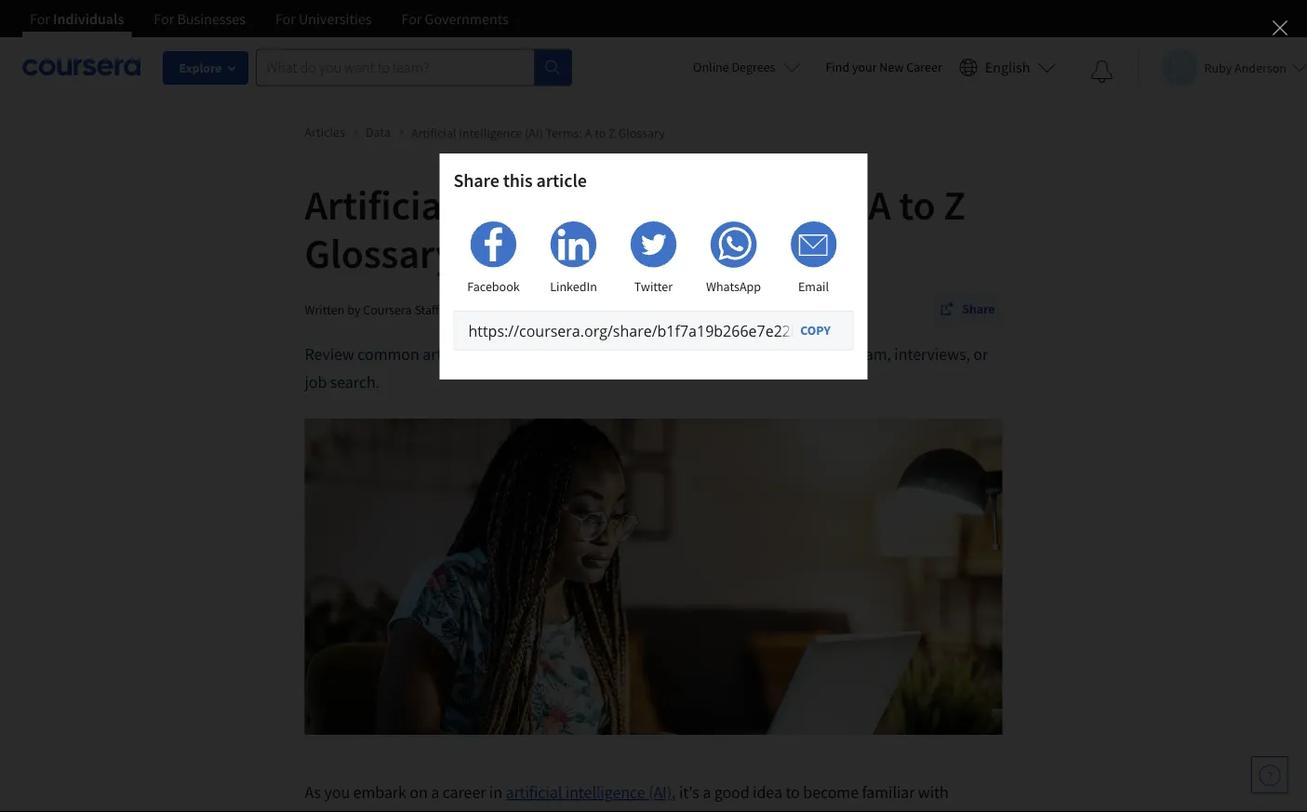 Task type: vqa. For each thing, say whether or not it's contained in the screenshot.
enrolled
no



Task type: locate. For each thing, give the bounding box(es) containing it.
terms:
[[546, 124, 583, 141], [742, 179, 861, 230]]

a inside breadcrumbs navigation
[[585, 124, 592, 141]]

0 horizontal spatial z
[[609, 124, 616, 141]]

terms left "know" in the top of the page
[[592, 344, 632, 365]]

1 vertical spatial artificial
[[506, 782, 562, 803]]

show notifications image
[[1091, 60, 1114, 83]]

for for individuals
[[30, 9, 50, 28]]

terms: up article
[[546, 124, 583, 141]]

words
[[662, 808, 705, 813]]

0 horizontal spatial terms:
[[546, 124, 583, 141]]

0 horizontal spatial a
[[585, 124, 592, 141]]

1 horizontal spatial terms:
[[742, 179, 861, 230]]

share with facebook image
[[470, 222, 517, 268]]

for left individuals
[[30, 9, 50, 28]]

glossary inside breadcrumbs navigation
[[618, 124, 665, 141]]

1 horizontal spatial an
[[829, 344, 847, 365]]

0 vertical spatial glossary
[[618, 124, 665, 141]]

[featured image] a person with glasses uses an ai chatbot on their laptop while working from their home office. image
[[305, 419, 1003, 735]]

on up industry
[[410, 782, 428, 803]]

share inside full screen modal dialog
[[454, 169, 500, 192]]

share up or at the right top of page
[[963, 301, 995, 317]]

updated
[[449, 301, 496, 318]]

artificial down data link
[[305, 179, 453, 230]]

1 horizontal spatial in
[[948, 808, 961, 813]]

artificial intelligence (ai) terms: a to z glossary
[[411, 124, 665, 141], [305, 179, 966, 279]]

common up search.
[[358, 344, 419, 365]]

as you embark on a career in artificial intelligence (ai)
[[305, 782, 672, 803]]

in up "and"
[[489, 782, 503, 803]]

for for universities
[[275, 9, 296, 28]]

2 for from the left
[[154, 9, 174, 28]]

intelligence
[[483, 344, 562, 365], [566, 782, 646, 803]]

a right share with email image on the right of the page
[[869, 179, 891, 230]]

0 vertical spatial terms
[[592, 344, 632, 365]]

0 vertical spatial z
[[609, 124, 616, 141]]

a left career
[[431, 782, 439, 803]]

artificial down written by coursera staff • updated on nov 29, 2023
[[423, 344, 479, 365]]

0 vertical spatial artificial
[[423, 344, 479, 365]]

individuals
[[53, 9, 124, 28]]

2 a from the left
[[703, 782, 711, 803]]

0 vertical spatial share
[[454, 169, 500, 192]]

1 horizontal spatial a
[[703, 782, 711, 803]]

on
[[498, 301, 513, 318], [410, 782, 428, 803]]

full screen modal dialog
[[0, 0, 1308, 813]]

1 horizontal spatial intelligence
[[566, 782, 646, 803]]

1 a from the left
[[431, 782, 439, 803]]

0 horizontal spatial terms
[[431, 808, 471, 813]]

0 horizontal spatial intelligence
[[483, 344, 562, 365]]

dialog
[[0, 0, 1308, 813]]

0 horizontal spatial of
[[629, 808, 642, 813]]

0 horizontal spatial in
[[489, 782, 503, 803]]

1 horizontal spatial a
[[869, 179, 891, 230]]

0 vertical spatial intelligence
[[459, 124, 522, 141]]

0 vertical spatial artificial intelligence (ai) terms: a to z glossary
[[411, 124, 665, 141]]

0 horizontal spatial on
[[410, 782, 428, 803]]

topics
[[902, 808, 944, 813]]

terms: up 'email'
[[742, 179, 861, 230]]

0 horizontal spatial glossary
[[305, 227, 456, 279]]

1 for from the left
[[30, 9, 50, 28]]

0 vertical spatial a
[[585, 124, 592, 141]]

1 horizontal spatial terms
[[592, 344, 632, 365]]

terms
[[592, 344, 632, 365], [431, 808, 471, 813]]

1 vertical spatial an
[[771, 808, 789, 813]]

1 vertical spatial artificial
[[305, 179, 453, 230]]

share left this
[[454, 169, 500, 192]]

provides
[[708, 808, 768, 813]]

english button
[[952, 37, 1064, 98]]

intelligence inside review common artificial intelligence (ai) terms to know when preparing for an exam, interviews, or job search.
[[483, 344, 562, 365]]

email
[[799, 278, 829, 295]]

2 of from the left
[[858, 808, 872, 813]]

data link
[[366, 123, 404, 142]]

for left governments
[[402, 9, 422, 28]]

1 horizontal spatial glossary
[[618, 124, 665, 141]]

for universities
[[275, 9, 372, 28]]

intelligence down nov
[[483, 344, 562, 365]]

0 horizontal spatial artificial
[[423, 344, 479, 365]]

for left the businesses
[[154, 9, 174, 28]]

intelligence
[[459, 124, 522, 141], [461, 179, 665, 230]]

(ai) down 2023 on the left top of page
[[566, 344, 589, 365]]

an down idea
[[771, 808, 789, 813]]

share
[[454, 169, 500, 192], [963, 301, 995, 317]]

artificial right data link
[[411, 124, 457, 141]]

1 vertical spatial in
[[948, 808, 961, 813]]

of
[[629, 808, 642, 813], [858, 808, 872, 813]]

1 vertical spatial a
[[869, 179, 891, 230]]

0 horizontal spatial a
[[431, 782, 439, 803]]

intelligence inside breadcrumbs navigation
[[459, 124, 522, 141]]

0 vertical spatial intelligence
[[483, 344, 562, 365]]

for left universities
[[275, 9, 296, 28]]

share with twitter image
[[631, 222, 677, 268]]

0 horizontal spatial share
[[454, 169, 500, 192]]

of left ai
[[629, 808, 642, 813]]

industry
[[370, 808, 427, 813]]

None search field
[[256, 49, 572, 86]]

an
[[829, 344, 847, 365], [771, 808, 789, 813]]

artificial
[[411, 124, 457, 141], [305, 179, 453, 230]]

1 vertical spatial terms
[[431, 808, 471, 813]]

1 horizontal spatial on
[[498, 301, 513, 318]]

share button
[[933, 292, 1003, 326], [933, 292, 1003, 326]]

1 horizontal spatial z
[[944, 179, 966, 230]]

or
[[974, 344, 989, 365]]

to inside , it's a good idea to become familiar with common industry terms and concepts. this list of ai words provides an overview of key topics in a
[[786, 782, 800, 803]]

intelligence up list
[[566, 782, 646, 803]]

in
[[489, 782, 503, 803], [948, 808, 961, 813]]

share with linkedin image
[[550, 222, 598, 268]]

of left the key
[[858, 808, 872, 813]]

share for share
[[963, 301, 995, 317]]

1 horizontal spatial of
[[858, 808, 872, 813]]

artificial
[[423, 344, 479, 365], [506, 782, 562, 803]]

for for businesses
[[154, 9, 174, 28]]

(ai) inside breadcrumbs navigation
[[525, 124, 543, 141]]

when
[[694, 344, 733, 365]]

z
[[609, 124, 616, 141], [944, 179, 966, 230]]

None text field
[[454, 311, 854, 351]]

1 vertical spatial common
[[305, 808, 367, 813]]

this
[[503, 169, 533, 192]]

your
[[853, 59, 877, 75]]

0 vertical spatial terms:
[[546, 124, 583, 141]]

0 vertical spatial artificial
[[411, 124, 457, 141]]

(ai)
[[525, 124, 543, 141], [674, 179, 734, 230], [566, 344, 589, 365], [649, 782, 672, 803]]

common down you
[[305, 808, 367, 813]]

as
[[305, 782, 321, 803]]

none text field inside full screen modal dialog
[[454, 311, 854, 351]]

a
[[431, 782, 439, 803], [703, 782, 711, 803]]

articles
[[305, 124, 345, 141]]

glossary
[[618, 124, 665, 141], [305, 227, 456, 279]]

0 vertical spatial an
[[829, 344, 847, 365]]

data
[[366, 124, 391, 141]]

written by coursera staff • updated on nov 29, 2023
[[305, 301, 584, 318]]

banner navigation
[[15, 0, 524, 37]]

an right for
[[829, 344, 847, 365]]

0 vertical spatial common
[[358, 344, 419, 365]]

a
[[585, 124, 592, 141], [869, 179, 891, 230]]

copy
[[801, 322, 831, 339]]

1 vertical spatial share
[[963, 301, 995, 317]]

common
[[358, 344, 419, 365], [305, 808, 367, 813]]

for
[[30, 9, 50, 28], [154, 9, 174, 28], [275, 9, 296, 28], [402, 9, 422, 28]]

(ai) up ai
[[649, 782, 672, 803]]

0 horizontal spatial an
[[771, 808, 789, 813]]

artificial intelligence (ai) terms: a to z glossary inside breadcrumbs navigation
[[411, 124, 665, 141]]

artificial up concepts.
[[506, 782, 562, 803]]

1 horizontal spatial share
[[963, 301, 995, 317]]

find your new career link
[[817, 56, 952, 79]]

3 for from the left
[[275, 9, 296, 28]]

in down with
[[948, 808, 961, 813]]

review common artificial intelligence (ai) terms to know when preparing for an exam, interviews, or job search.
[[305, 344, 989, 393]]

job
[[305, 372, 327, 393]]

terms down career
[[431, 808, 471, 813]]

(ai) up share this article
[[525, 124, 543, 141]]

with
[[919, 782, 949, 803]]

4 for from the left
[[402, 9, 422, 28]]

interviews,
[[895, 344, 971, 365]]

on left nov
[[498, 301, 513, 318]]

a right it's
[[703, 782, 711, 803]]

familiar
[[862, 782, 915, 803]]

to
[[595, 124, 606, 141], [900, 179, 936, 230], [636, 344, 650, 365], [786, 782, 800, 803]]

a up article
[[585, 124, 592, 141]]



Task type: describe. For each thing, give the bounding box(es) containing it.
for businesses
[[154, 9, 246, 28]]

1 horizontal spatial artificial
[[506, 782, 562, 803]]

find your new career
[[826, 59, 943, 75]]

ai
[[646, 808, 659, 813]]

you
[[324, 782, 350, 803]]

career
[[907, 59, 943, 75]]

embark
[[353, 782, 407, 803]]

1 vertical spatial artificial intelligence (ai) terms: a to z glossary
[[305, 179, 966, 279]]

an inside , it's a good idea to become familiar with common industry terms and concepts. this list of ai words provides an overview of key topics in a
[[771, 808, 789, 813]]

(ai) inside review common artificial intelligence (ai) terms to know when preparing for an exam, interviews, or job search.
[[566, 344, 589, 365]]

0 vertical spatial on
[[498, 301, 513, 318]]

copy button
[[780, 313, 852, 347]]

businesses
[[177, 9, 246, 28]]

artificial intelligence (ai) link
[[506, 782, 672, 803]]

english
[[985, 58, 1031, 77]]

search.
[[330, 372, 380, 393]]

and
[[474, 808, 500, 813]]

1 vertical spatial intelligence
[[566, 782, 646, 803]]

key
[[875, 808, 899, 813]]

facebook
[[468, 278, 520, 295]]

29,
[[539, 301, 556, 318]]

close image
[[1269, 16, 1293, 40]]

for governments
[[402, 9, 509, 28]]

artificial inside review common artificial intelligence (ai) terms to know when preparing for an exam, interviews, or job search.
[[423, 344, 479, 365]]

idea
[[753, 782, 783, 803]]

it's
[[679, 782, 700, 803]]

0 vertical spatial in
[[489, 782, 503, 803]]

by
[[347, 301, 361, 318]]

staff
[[415, 301, 439, 318]]

to inside breadcrumbs navigation
[[595, 124, 606, 141]]

terms: inside breadcrumbs navigation
[[546, 124, 583, 141]]

find
[[826, 59, 850, 75]]

review
[[305, 344, 354, 365]]

a inside , it's a good idea to become familiar with common industry terms and concepts. this list of ai words provides an overview of key topics in a
[[703, 782, 711, 803]]

share with email image
[[791, 222, 837, 268]]

exam,
[[850, 344, 892, 365]]

share with whatsapp image
[[710, 222, 758, 268]]

common inside review common artificial intelligence (ai) terms to know when preparing for an exam, interviews, or job search.
[[358, 344, 419, 365]]

new
[[880, 59, 904, 75]]

universities
[[299, 9, 372, 28]]

for individuals
[[30, 9, 124, 28]]

twitter
[[635, 278, 673, 295]]

nov
[[515, 301, 537, 318]]

in inside , it's a good idea to become familiar with common industry terms and concepts. this list of ai words provides an overview of key topics in a
[[948, 808, 961, 813]]

artificial inside breadcrumbs navigation
[[411, 124, 457, 141]]

good
[[715, 782, 750, 803]]

•
[[442, 301, 446, 318]]

, it's a good idea to become familiar with common industry terms and concepts. this list of ai words provides an overview of key topics in a
[[305, 782, 986, 813]]

terms inside review common artificial intelligence (ai) terms to know when preparing for an exam, interviews, or job search.
[[592, 344, 632, 365]]

coursera
[[363, 301, 412, 318]]

concepts.
[[504, 808, 570, 813]]

,
[[672, 782, 676, 803]]

1 vertical spatial on
[[410, 782, 428, 803]]

2023
[[558, 301, 584, 318]]

become
[[803, 782, 859, 803]]

share this article
[[454, 169, 587, 192]]

preparing
[[736, 344, 803, 365]]

help center image
[[1259, 764, 1282, 786]]

for
[[807, 344, 826, 365]]

for for governments
[[402, 9, 422, 28]]

whatsapp
[[706, 278, 761, 295]]

written
[[305, 301, 345, 318]]

to inside review common artificial intelligence (ai) terms to know when preparing for an exam, interviews, or job search.
[[636, 344, 650, 365]]

overview
[[792, 808, 855, 813]]

common inside , it's a good idea to become familiar with common industry terms and concepts. this list of ai words provides an overview of key topics in a
[[305, 808, 367, 813]]

article
[[537, 169, 587, 192]]

(ai) up the 'whatsapp'
[[674, 179, 734, 230]]

1 vertical spatial terms:
[[742, 179, 861, 230]]

to inside artificial intelligence (ai) terms: a to z glossary
[[900, 179, 936, 230]]

career
[[443, 782, 486, 803]]

list
[[605, 808, 625, 813]]

linkedin
[[550, 278, 597, 295]]

governments
[[425, 9, 509, 28]]

1 vertical spatial glossary
[[305, 227, 456, 279]]

coursera image
[[22, 52, 141, 82]]

this
[[573, 808, 602, 813]]

z inside breadcrumbs navigation
[[609, 124, 616, 141]]

1 of from the left
[[629, 808, 642, 813]]

1 vertical spatial z
[[944, 179, 966, 230]]

an inside review common artificial intelligence (ai) terms to know when preparing for an exam, interviews, or job search.
[[829, 344, 847, 365]]

share for share this article
[[454, 169, 500, 192]]

terms inside , it's a good idea to become familiar with common industry terms and concepts. this list of ai words provides an overview of key topics in a
[[431, 808, 471, 813]]

breadcrumbs navigation
[[301, 118, 1007, 146]]

articles link
[[305, 123, 358, 142]]

1 vertical spatial intelligence
[[461, 179, 665, 230]]

know
[[653, 344, 691, 365]]



